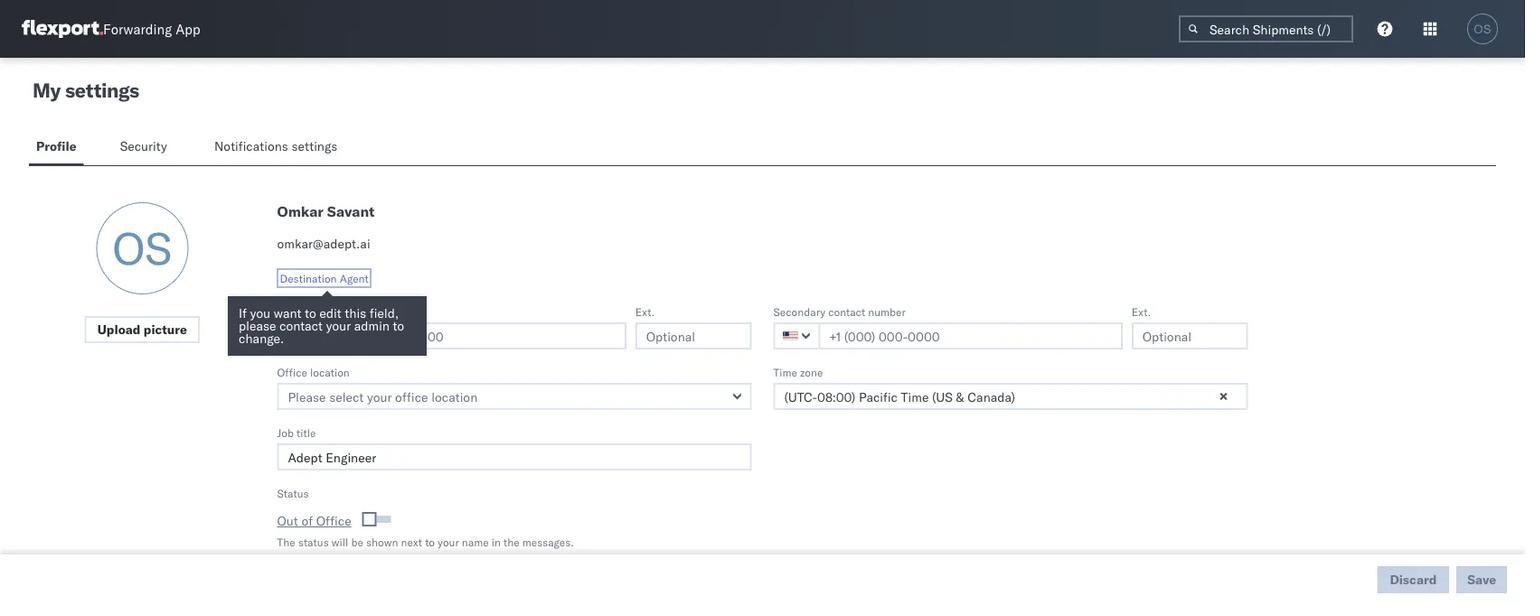 Task type: locate. For each thing, give the bounding box(es) containing it.
status
[[298, 536, 329, 549]]

0 vertical spatial settings
[[65, 78, 139, 103]]

0 horizontal spatial ext.
[[636, 305, 655, 319]]

settings inside notifications settings button
[[292, 138, 338, 154]]

you
[[250, 306, 271, 322]]

contact
[[318, 305, 355, 319], [829, 305, 866, 319], [280, 318, 323, 334]]

1 vertical spatial settings
[[292, 138, 338, 154]]

1 horizontal spatial optional telephone field
[[1132, 323, 1249, 350]]

number
[[358, 305, 395, 319], [869, 305, 906, 319]]

forwarding
[[103, 20, 172, 38]]

1 horizontal spatial your
[[438, 536, 459, 549]]

settings right "my"
[[65, 78, 139, 103]]

if you want to edit this field, please contact your admin to change.
[[239, 306, 404, 347]]

united states text field for primary
[[277, 323, 324, 350]]

1 vertical spatial os
[[112, 221, 172, 276]]

os inside button
[[1475, 22, 1492, 36]]

app
[[176, 20, 200, 38]]

0 horizontal spatial settings
[[65, 78, 139, 103]]

1 number from the left
[[358, 305, 395, 319]]

1 horizontal spatial number
[[869, 305, 906, 319]]

next
[[401, 536, 422, 549]]

os
[[1475, 22, 1492, 36], [112, 221, 172, 276]]

0 horizontal spatial optional telephone field
[[636, 323, 752, 350]]

office
[[277, 366, 307, 379], [316, 514, 352, 530]]

number right secondary
[[869, 305, 906, 319]]

None checkbox
[[366, 516, 391, 524]]

security
[[120, 138, 167, 154]]

2 united states text field from the left
[[774, 323, 821, 350]]

secondary contact number
[[774, 305, 906, 319]]

flexport. image
[[22, 20, 103, 38]]

edit
[[320, 306, 342, 322]]

2 optional telephone field from the left
[[1132, 323, 1249, 350]]

+1 (000) 000-0000 telephone field up please select your office location 'text field'
[[322, 323, 627, 350]]

1 horizontal spatial ext.
[[1132, 305, 1151, 319]]

to
[[305, 306, 316, 322], [393, 318, 404, 334], [425, 536, 435, 549]]

united states text field down primary
[[277, 323, 324, 350]]

1 vertical spatial office
[[316, 514, 352, 530]]

ext. for secondary contact number
[[1132, 305, 1151, 319]]

0 horizontal spatial your
[[326, 318, 351, 334]]

upload picture
[[97, 322, 187, 338]]

number down agent on the left of the page
[[358, 305, 395, 319]]

destination
[[280, 272, 337, 285]]

0 vertical spatial os
[[1475, 22, 1492, 36]]

2 +1 (000) 000-0000 telephone field from the left
[[819, 323, 1123, 350]]

+1 (000) 000-0000 telephone field for secondary contact number
[[819, 323, 1123, 350]]

to left edit
[[305, 306, 316, 322]]

security button
[[113, 130, 178, 166]]

1 horizontal spatial settings
[[292, 138, 338, 154]]

United States text field
[[277, 323, 324, 350], [774, 323, 821, 350]]

savant
[[327, 203, 375, 221]]

number for primary contact number
[[358, 305, 395, 319]]

+1 (000) 000-0000 telephone field for primary contact number
[[322, 323, 627, 350]]

0 vertical spatial your
[[326, 318, 351, 334]]

1 horizontal spatial office
[[316, 514, 352, 530]]

to right next
[[425, 536, 435, 549]]

0 horizontal spatial united states text field
[[277, 323, 324, 350]]

1 horizontal spatial united states text field
[[774, 323, 821, 350]]

1 horizontal spatial os
[[1475, 22, 1492, 36]]

+1 (000) 000-0000 telephone field up (utc-08:00) pacific time (us & canada) text box
[[819, 323, 1123, 350]]

the status will be shown next to your name in the messages.
[[277, 536, 574, 549]]

1 united states text field from the left
[[277, 323, 324, 350]]

change.
[[239, 331, 284, 347]]

1 optional telephone field from the left
[[636, 323, 752, 350]]

+1 (000) 000-0000 telephone field
[[322, 323, 627, 350], [819, 323, 1123, 350]]

location
[[310, 366, 350, 379]]

notifications settings
[[214, 138, 338, 154]]

your left "admin"
[[326, 318, 351, 334]]

shown
[[366, 536, 398, 549]]

time
[[774, 366, 798, 379]]

primary
[[277, 305, 315, 319]]

your left name
[[438, 536, 459, 549]]

settings
[[65, 78, 139, 103], [292, 138, 338, 154]]

your inside if you want to edit this field, please contact your admin to change.
[[326, 318, 351, 334]]

profile button
[[29, 130, 84, 166]]

profile
[[36, 138, 77, 154]]

1 +1 (000) 000-0000 telephone field from the left
[[322, 323, 627, 350]]

your
[[326, 318, 351, 334], [438, 536, 459, 549]]

destination agent
[[280, 272, 369, 285]]

to right "admin"
[[393, 318, 404, 334]]

notifications settings button
[[207, 130, 353, 166]]

settings right notifications
[[292, 138, 338, 154]]

Optional telephone field
[[636, 323, 752, 350], [1132, 323, 1249, 350]]

1 horizontal spatial +1 (000) 000-0000 telephone field
[[819, 323, 1123, 350]]

contact for secondary
[[829, 305, 866, 319]]

forwarding app link
[[22, 20, 200, 38]]

2 number from the left
[[869, 305, 906, 319]]

office left location
[[277, 366, 307, 379]]

0 horizontal spatial +1 (000) 000-0000 telephone field
[[322, 323, 627, 350]]

be
[[351, 536, 364, 549]]

optional telephone field for secondary contact number
[[1132, 323, 1249, 350]]

Job title text field
[[277, 444, 752, 471]]

messages.
[[523, 536, 574, 549]]

0 horizontal spatial number
[[358, 305, 395, 319]]

my settings
[[33, 78, 139, 103]]

0 horizontal spatial office
[[277, 366, 307, 379]]

out of office
[[277, 514, 352, 530]]

title
[[297, 426, 316, 440]]

2 ext. from the left
[[1132, 305, 1151, 319]]

job title
[[277, 426, 316, 440]]

Please select your office location text field
[[277, 383, 752, 411]]

os button
[[1462, 8, 1504, 50]]

ext.
[[636, 305, 655, 319], [1132, 305, 1151, 319]]

want
[[274, 306, 302, 322]]

zone
[[801, 366, 823, 379]]

1 ext. from the left
[[636, 305, 655, 319]]

united states text field down secondary
[[774, 323, 821, 350]]

office up will
[[316, 514, 352, 530]]



Task type: vqa. For each thing, say whether or not it's contained in the screenshot.
'exceptions'
no



Task type: describe. For each thing, give the bounding box(es) containing it.
in
[[492, 536, 501, 549]]

settings for my settings
[[65, 78, 139, 103]]

name
[[462, 536, 489, 549]]

upload
[[97, 322, 141, 338]]

status
[[277, 487, 309, 501]]

of
[[302, 514, 313, 530]]

picture
[[144, 322, 187, 338]]

Search Shipments (/) text field
[[1179, 15, 1354, 43]]

ext. for primary contact number
[[636, 305, 655, 319]]

agent
[[340, 272, 369, 285]]

2 horizontal spatial to
[[425, 536, 435, 549]]

the
[[277, 536, 296, 549]]

omkar savant
[[277, 203, 375, 221]]

omkar
[[277, 203, 324, 221]]

notifications
[[214, 138, 288, 154]]

time zone
[[774, 366, 823, 379]]

the
[[504, 536, 520, 549]]

primary contact number
[[277, 305, 395, 319]]

out
[[277, 514, 298, 530]]

optional telephone field for primary contact number
[[636, 323, 752, 350]]

omkar@adept.ai
[[277, 236, 370, 252]]

job
[[277, 426, 294, 440]]

1 vertical spatial your
[[438, 536, 459, 549]]

if
[[239, 306, 247, 322]]

secondary
[[774, 305, 826, 319]]

1 horizontal spatial to
[[393, 318, 404, 334]]

0 horizontal spatial os
[[112, 221, 172, 276]]

united states text field for secondary
[[774, 323, 821, 350]]

0 vertical spatial office
[[277, 366, 307, 379]]

field,
[[370, 306, 399, 322]]

office location
[[277, 366, 350, 379]]

settings for notifications settings
[[292, 138, 338, 154]]

will
[[332, 536, 349, 549]]

number for secondary contact number
[[869, 305, 906, 319]]

please
[[239, 318, 276, 334]]

my
[[33, 78, 61, 103]]

(UTC-08:00) Pacific Time (US & Canada) text field
[[774, 383, 1249, 411]]

0 horizontal spatial to
[[305, 306, 316, 322]]

this
[[345, 306, 366, 322]]

upload picture button
[[85, 317, 200, 344]]

contact for primary
[[318, 305, 355, 319]]

forwarding app
[[103, 20, 200, 38]]

admin
[[354, 318, 390, 334]]

contact inside if you want to edit this field, please contact your admin to change.
[[280, 318, 323, 334]]



